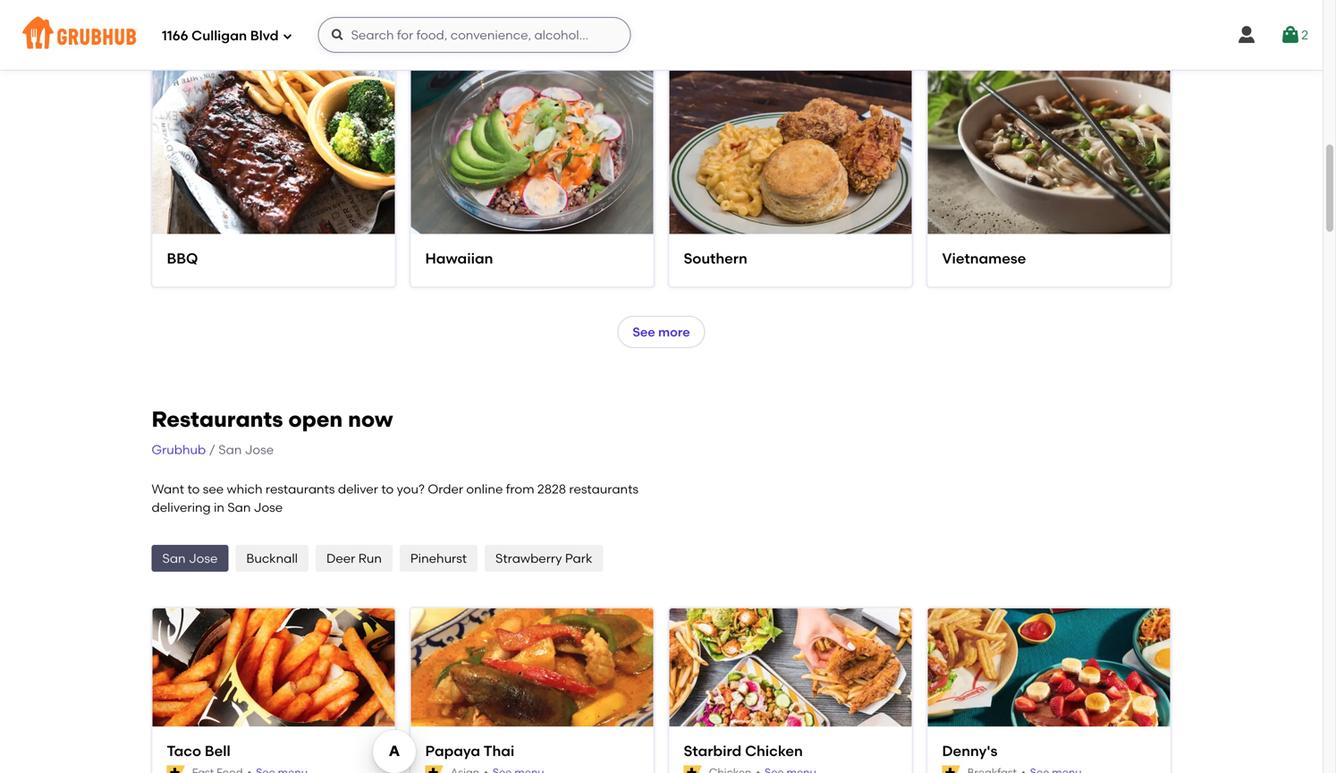 Task type: locate. For each thing, give the bounding box(es) containing it.
subscription pass image down "papaya"
[[425, 765, 443, 773]]

san
[[219, 442, 242, 457], [228, 500, 251, 515], [162, 551, 186, 566]]

to left you?
[[381, 481, 394, 497]]

Search for food, convenience, alcohol... search field
[[318, 17, 631, 53]]

2 subscription pass image from the left
[[425, 765, 443, 773]]

1 restaurants from the left
[[266, 481, 335, 497]]

svg image inside 2 button
[[1280, 24, 1302, 46]]

bbq
[[167, 250, 198, 267]]

0 horizontal spatial subscription pass image
[[167, 765, 185, 773]]

culligan
[[192, 28, 247, 44]]

restaurants right which
[[266, 481, 335, 497]]

pinehurst link
[[400, 545, 478, 572]]

bell
[[205, 742, 231, 760]]

subscription pass image for starbird
[[684, 765, 702, 773]]

san right /
[[219, 442, 242, 457]]

bucknall
[[246, 551, 298, 566]]

bbq link
[[167, 248, 381, 269]]

restaurants open now
[[152, 406, 393, 432]]

subscription pass image for taco
[[167, 765, 185, 773]]

vietnamese link
[[943, 248, 1156, 269]]

1 subscription pass image from the left
[[167, 765, 185, 773]]

wings link
[[425, 1, 639, 21]]

1 horizontal spatial subscription pass image
[[425, 765, 443, 773]]

1 horizontal spatial restaurants
[[569, 481, 639, 497]]

blvd
[[250, 28, 279, 44]]

taco
[[167, 742, 201, 760]]

see more
[[633, 324, 690, 340]]

svg image
[[1280, 24, 1302, 46], [331, 28, 345, 42], [282, 31, 293, 42]]

svg image
[[1237, 24, 1258, 46]]

jose down the restaurants open now at left bottom
[[245, 442, 274, 457]]

hawaiian
[[425, 250, 493, 267]]

jose down which
[[254, 500, 283, 515]]

restaurants
[[266, 481, 335, 497], [569, 481, 639, 497]]

subscription pass image for papaya
[[425, 765, 443, 773]]

bucknall link
[[236, 545, 309, 572]]

/
[[209, 442, 216, 457]]

order
[[428, 481, 464, 497]]

to left see
[[187, 481, 200, 497]]

you?
[[397, 481, 425, 497]]

see more button
[[618, 316, 706, 348]]

san down which
[[228, 500, 251, 515]]

1 vertical spatial jose
[[254, 500, 283, 515]]

san inside the "want to see which restaurants deliver to you? order online from 2828 restaurants delivering in san jose"
[[228, 500, 251, 515]]

0 horizontal spatial to
[[187, 481, 200, 497]]

deer run
[[327, 551, 382, 566]]

run
[[358, 551, 382, 566]]

grubhub / san jose
[[152, 442, 274, 457]]

2 button
[[1280, 19, 1309, 51]]

san down delivering
[[162, 551, 186, 566]]

vietnamese
[[943, 250, 1027, 267]]

papaya thai delivery image
[[411, 609, 654, 728]]

starbird chicken link
[[684, 741, 898, 761]]

2 to from the left
[[381, 481, 394, 497]]

wings
[[425, 2, 469, 20]]

denny's delivery image
[[928, 609, 1171, 728]]

subscription pass image down the starbird
[[684, 765, 702, 773]]

subscription pass image down taco at the bottom left of page
[[167, 765, 185, 773]]

more
[[659, 324, 690, 340]]

restaurants right 2828
[[569, 481, 639, 497]]

hawaiian link
[[425, 248, 639, 269]]

3 subscription pass image from the left
[[684, 765, 702, 773]]

want
[[152, 481, 184, 497]]

to
[[187, 481, 200, 497], [381, 481, 394, 497]]

see
[[203, 481, 224, 497]]

jose down in
[[189, 551, 218, 566]]

1 vertical spatial san
[[228, 500, 251, 515]]

starbird chicken
[[684, 742, 803, 760]]

jose
[[245, 442, 274, 457], [254, 500, 283, 515], [189, 551, 218, 566]]

0 horizontal spatial restaurants
[[266, 481, 335, 497]]

san jose
[[162, 551, 218, 566]]

subscription pass image
[[167, 765, 185, 773], [425, 765, 443, 773], [684, 765, 702, 773]]

delivering
[[152, 500, 211, 515]]

2828
[[538, 481, 566, 497]]

denny's link
[[943, 741, 1156, 761]]

2 horizontal spatial subscription pass image
[[684, 765, 702, 773]]

2 vertical spatial san
[[162, 551, 186, 566]]

1 horizontal spatial to
[[381, 481, 394, 497]]

subscription pass image
[[943, 765, 961, 773]]

0 vertical spatial san
[[219, 442, 242, 457]]

2 vertical spatial jose
[[189, 551, 218, 566]]

grubhub
[[152, 442, 206, 457]]

deliver
[[338, 481, 378, 497]]

2 horizontal spatial svg image
[[1280, 24, 1302, 46]]



Task type: describe. For each thing, give the bounding box(es) containing it.
online
[[467, 481, 503, 497]]

bbq delivery image
[[153, 23, 395, 266]]

papaya thai
[[425, 742, 515, 760]]

taco bell link
[[167, 741, 381, 761]]

open
[[288, 406, 343, 432]]

pinehurst
[[411, 551, 467, 566]]

from
[[506, 481, 535, 497]]

jose inside the "want to see which restaurants deliver to you? order online from 2828 restaurants delivering in san jose"
[[254, 500, 283, 515]]

southern link
[[684, 248, 898, 269]]

strawberry park link
[[485, 545, 603, 572]]

main navigation navigation
[[0, 0, 1323, 70]]

0 vertical spatial jose
[[245, 442, 274, 457]]

vietnamese delivery image
[[928, 23, 1171, 266]]

park
[[565, 551, 593, 566]]

thai
[[484, 742, 515, 760]]

1166 culligan blvd
[[162, 28, 279, 44]]

see
[[633, 324, 656, 340]]

restaurants
[[152, 406, 283, 432]]

san jose link
[[152, 545, 228, 572]]

southern delivery image
[[670, 23, 912, 266]]

deer
[[327, 551, 355, 566]]

strawberry park
[[496, 551, 593, 566]]

now
[[348, 406, 393, 432]]

starbird
[[684, 742, 742, 760]]

0 horizontal spatial svg image
[[282, 31, 293, 42]]

1 to from the left
[[187, 481, 200, 497]]

papaya thai link
[[425, 741, 639, 761]]

taco bell
[[167, 742, 231, 760]]

denny's
[[943, 742, 998, 760]]

in
[[214, 500, 225, 515]]

1 horizontal spatial svg image
[[331, 28, 345, 42]]

which
[[227, 481, 263, 497]]

1166
[[162, 28, 188, 44]]

want to see which restaurants deliver to you? order online from 2828 restaurants delivering in san jose
[[152, 481, 639, 515]]

grubhub link
[[152, 442, 206, 457]]

taco bell delivery image
[[153, 609, 395, 728]]

deer run link
[[316, 545, 393, 572]]

chicken
[[745, 742, 803, 760]]

hawaiian delivery image
[[411, 23, 654, 266]]

papaya
[[425, 742, 481, 760]]

strawberry
[[496, 551, 562, 566]]

san inside san jose link
[[162, 551, 186, 566]]

southern
[[684, 250, 748, 267]]

starbird chicken delivery image
[[670, 609, 912, 728]]

2
[[1302, 27, 1309, 42]]

2 restaurants from the left
[[569, 481, 639, 497]]



Task type: vqa. For each thing, say whether or not it's contained in the screenshot.
BEST SELLERS MOST ORDERED ON GRUBHUB
no



